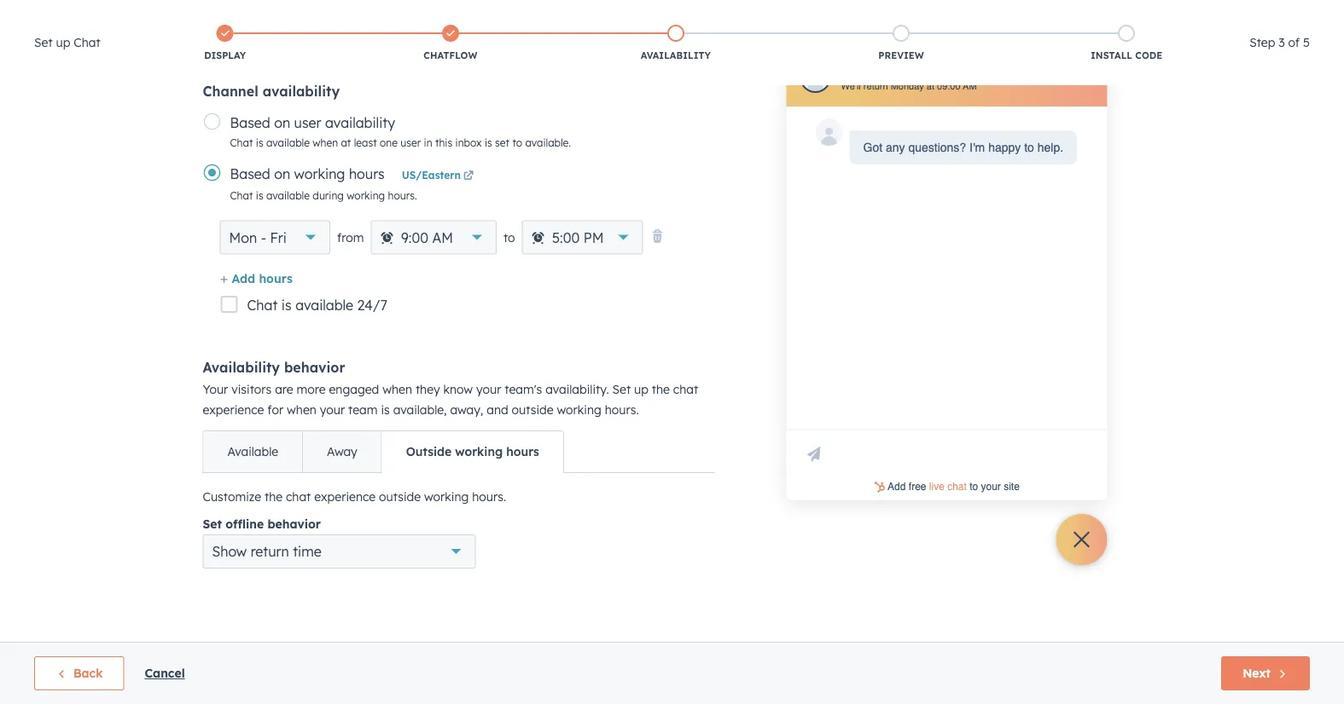 Task type: describe. For each thing, give the bounding box(es) containing it.
know
[[443, 382, 473, 397]]

to left 5:00
[[503, 230, 515, 245]]

away link
[[302, 432, 381, 473]]

any
[[886, 141, 905, 154]]

set up chat
[[34, 35, 100, 50]]

add hours
[[232, 271, 293, 286]]

channel availability
[[203, 82, 340, 99]]

-
[[261, 229, 266, 246]]

available for 24/7
[[295, 297, 353, 314]]

is for chat is available during working hours.
[[256, 189, 263, 202]]

0 vertical spatial hours.
[[388, 189, 417, 202]]

mon - fri
[[229, 229, 287, 246]]

is for chat is available when at least one user in this inbox is set to available.
[[256, 136, 263, 149]]

set
[[495, 136, 509, 149]]

outside working hours link
[[381, 432, 563, 473]]

outside
[[406, 445, 452, 460]]

more
[[297, 382, 326, 397]]

chat inside show return time tab panel
[[286, 490, 311, 505]]

is inside 'availability behavior your visitors are more engaged when they know your team's availability. set up the chat experience for when your team is available, away, and outside working hours.'
[[381, 403, 390, 418]]

based on user availability
[[230, 114, 395, 131]]

install code
[[1091, 49, 1162, 61]]

0 horizontal spatial your
[[320, 403, 345, 418]]

happy
[[988, 141, 1021, 154]]

back button
[[34, 657, 124, 691]]

customize the chat experience outside working hours.
[[203, 490, 506, 505]]

marketplaces image
[[1120, 8, 1135, 23]]

outside working hours
[[406, 445, 539, 460]]

experience inside 'availability behavior your visitors are more engaged when they know your team's availability. set up the chat experience for when your team is available, away, and outside working hours.'
[[203, 403, 264, 418]]

chat for chat is available when at least one user in this inbox is set to available.
[[230, 136, 253, 149]]

available.
[[525, 136, 571, 149]]

5:00 pm button
[[522, 221, 643, 255]]

chat is available when at least one user in this inbox is set to available.
[[230, 136, 571, 149]]

chat is available during working hours.
[[230, 189, 417, 202]]

add hours button
[[220, 268, 293, 291]]

1 vertical spatial user
[[400, 136, 421, 149]]

your
[[203, 382, 228, 397]]

return for show
[[251, 544, 289, 561]]

chat is available 24/7
[[247, 297, 387, 314]]

1 vertical spatial when
[[382, 382, 412, 397]]

availability behavior your visitors are more engaged when they know your team's availability. set up the chat experience for when your team is available, away, and outside working hours.
[[203, 359, 698, 418]]

behavior inside show return time tab panel
[[267, 517, 321, 532]]

away,
[[450, 403, 483, 418]]

monday
[[891, 81, 924, 92]]

add
[[232, 271, 255, 286]]

0 vertical spatial at
[[927, 81, 934, 92]]

in
[[424, 136, 432, 149]]

outside inside show return time tab panel
[[379, 490, 421, 505]]

show return time button
[[203, 535, 476, 569]]

questions?
[[908, 141, 966, 154]]

mon
[[229, 229, 257, 246]]

one
[[380, 136, 398, 149]]

i'm
[[969, 141, 985, 154]]

chat for chat is available 24/7
[[247, 297, 278, 314]]

1 horizontal spatial your
[[476, 382, 501, 397]]

agent says: got any questions? i'm happy to help. element
[[863, 137, 1063, 158]]

available,
[[393, 403, 447, 418]]

working inside 'availability behavior your visitors are more engaged when they know your team's availability. set up the chat experience for when your team is available, away, and outside working hours.'
[[557, 403, 601, 418]]

hours inside "button"
[[259, 271, 293, 286]]

offline
[[226, 517, 264, 532]]

are
[[275, 382, 293, 397]]

they
[[415, 382, 440, 397]]

availability.
[[545, 382, 609, 397]]

tab list containing available
[[203, 431, 564, 474]]

return for we'll
[[863, 81, 888, 92]]

visitors
[[231, 382, 272, 397]]

hubspot-live-chat-viral-iframe element
[[790, 480, 1104, 497]]

next button
[[1221, 657, 1310, 691]]

code
[[1135, 49, 1162, 61]]

availability for availability behavior your visitors are more engaged when they know your team's availability. set up the chat experience for when your team is available, away, and outside working hours.
[[203, 359, 280, 376]]

cancel button
[[145, 664, 185, 684]]

available link
[[204, 432, 302, 473]]

link opens in a new window image
[[463, 171, 474, 181]]

customize
[[203, 490, 261, 505]]

09:00
[[937, 81, 961, 92]]

the inside 'availability behavior your visitors are more engaged when they know your team's availability. set up the chat experience for when your team is available, away, and outside working hours.'
[[652, 382, 670, 397]]

cancel
[[145, 666, 185, 681]]

working inside tab list
[[455, 445, 503, 460]]

step
[[1249, 35, 1275, 50]]

5:00 pm
[[552, 229, 604, 246]]

back
[[73, 666, 103, 681]]

to left help.
[[1024, 141, 1034, 154]]

next
[[1243, 666, 1271, 681]]

hours. inside 'availability behavior your visitors are more engaged when they know your team's availability. set up the chat experience for when your team is available, away, and outside working hours.'
[[605, 403, 639, 418]]

working inside show return time tab panel
[[424, 490, 469, 505]]

show return time
[[212, 544, 322, 561]]

search image
[[1308, 44, 1320, 56]]

available
[[227, 445, 278, 460]]

0 horizontal spatial user
[[294, 114, 321, 131]]

experience inside show return time tab panel
[[314, 490, 376, 505]]



Task type: locate. For each thing, give the bounding box(es) containing it.
chat
[[74, 35, 100, 50], [230, 136, 253, 149], [230, 189, 253, 202], [247, 297, 278, 314]]

1 vertical spatial set
[[612, 382, 631, 397]]

up
[[56, 35, 70, 50], [634, 382, 648, 397]]

us/eastern link
[[402, 169, 476, 184]]

install
[[1091, 49, 1132, 61]]

1 vertical spatial am
[[432, 229, 453, 246]]

working
[[294, 165, 345, 182], [347, 189, 385, 202], [557, 403, 601, 418], [455, 445, 503, 460], [424, 490, 469, 505]]

return inside show return time popup button
[[251, 544, 289, 561]]

show return time tab panel
[[203, 473, 715, 590]]

5:00
[[552, 229, 580, 246]]

availability up least
[[325, 114, 395, 131]]

the inside show return time tab panel
[[265, 490, 283, 505]]

0 horizontal spatial chat
[[286, 490, 311, 505]]

from
[[337, 230, 364, 245]]

fri
[[270, 229, 287, 246]]

1 horizontal spatial return
[[863, 81, 888, 92]]

2 horizontal spatial hours.
[[605, 403, 639, 418]]

on for working
[[274, 165, 290, 182]]

available left 24/7
[[295, 297, 353, 314]]

availability up based on user availability
[[263, 82, 340, 99]]

inbox
[[455, 136, 482, 149]]

2 on from the top
[[274, 165, 290, 182]]

0 vertical spatial available
[[266, 136, 310, 149]]

behavior up time
[[267, 517, 321, 532]]

1 vertical spatial at
[[341, 136, 351, 149]]

us/eastern
[[402, 169, 461, 181]]

0 vertical spatial outside
[[512, 403, 553, 418]]

to right set
[[512, 136, 522, 149]]

is
[[256, 136, 263, 149], [485, 136, 492, 149], [256, 189, 263, 202], [281, 297, 292, 314], [381, 403, 390, 418]]

display completed list item
[[112, 21, 338, 66]]

1 horizontal spatial user
[[400, 136, 421, 149]]

1 vertical spatial availability
[[325, 114, 395, 131]]

of
[[1288, 35, 1300, 50]]

team's
[[505, 382, 542, 397]]

is for chat is available 24/7
[[281, 297, 292, 314]]

0 vertical spatial am
[[963, 81, 977, 92]]

got
[[863, 141, 882, 154]]

1 horizontal spatial outside
[[512, 403, 553, 418]]

list
[[112, 21, 1239, 66]]

behavior inside 'availability behavior your visitors are more engaged when they know your team's availability. set up the chat experience for when your team is available, away, and outside working hours.'
[[284, 359, 345, 376]]

user down the channel availability
[[294, 114, 321, 131]]

2 vertical spatial when
[[287, 403, 316, 418]]

1 vertical spatial return
[[251, 544, 289, 561]]

0 horizontal spatial outside
[[379, 490, 421, 505]]

link opens in a new window image
[[463, 169, 474, 184]]

on down the channel availability
[[274, 114, 290, 131]]

1 vertical spatial outside
[[379, 490, 421, 505]]

chatflow completed list item
[[338, 21, 563, 66]]

step 3 of 5
[[1249, 35, 1310, 50]]

and
[[487, 403, 508, 418]]

mon - fri button
[[220, 221, 330, 255]]

on for user
[[274, 114, 290, 131]]

away
[[327, 445, 357, 460]]

0 horizontal spatial up
[[56, 35, 70, 50]]

1 vertical spatial available
[[266, 189, 310, 202]]

hours
[[349, 165, 385, 182], [259, 271, 293, 286], [506, 445, 539, 460]]

list containing display
[[112, 21, 1239, 66]]

we'll
[[841, 81, 861, 92]]

up inside 'availability behavior your visitors are more engaged when they know your team's availability. set up the chat experience for when your team is available, away, and outside working hours.'
[[634, 382, 648, 397]]

hours down and
[[506, 445, 539, 460]]

channel
[[203, 82, 258, 99]]

availability
[[641, 49, 711, 61], [203, 359, 280, 376]]

pm
[[584, 229, 604, 246]]

hours.
[[388, 189, 417, 202], [605, 403, 639, 418], [472, 490, 506, 505]]

is up mon - fri
[[256, 189, 263, 202]]

at left 09:00
[[927, 81, 934, 92]]

for
[[267, 403, 283, 418]]

9:00 am
[[401, 229, 453, 246]]

working right during
[[347, 189, 385, 202]]

0 vertical spatial chat
[[673, 382, 698, 397]]

9:00
[[401, 229, 428, 246]]

available
[[266, 136, 310, 149], [266, 189, 310, 202], [295, 297, 353, 314]]

is left set
[[485, 136, 492, 149]]

1 vertical spatial availability
[[203, 359, 280, 376]]

hours down least
[[349, 165, 385, 182]]

0 horizontal spatial am
[[432, 229, 453, 246]]

0 vertical spatial set
[[34, 35, 53, 50]]

0 horizontal spatial the
[[265, 490, 283, 505]]

0 vertical spatial based
[[230, 114, 270, 131]]

experience down your
[[203, 403, 264, 418]]

0 vertical spatial up
[[56, 35, 70, 50]]

available for during
[[266, 189, 310, 202]]

availability inside list item
[[641, 49, 711, 61]]

outside inside 'availability behavior your visitors are more engaged when they know your team's availability. set up the chat experience for when your team is available, away, and outside working hours.'
[[512, 403, 553, 418]]

install code list item
[[1014, 21, 1239, 66]]

return right we'll
[[863, 81, 888, 92]]

availability list item
[[563, 21, 788, 66]]

chat for chat is available during working hours.
[[230, 189, 253, 202]]

0 vertical spatial experience
[[203, 403, 264, 418]]

during
[[313, 189, 344, 202]]

engaged
[[329, 382, 379, 397]]

0 vertical spatial availability
[[641, 49, 711, 61]]

0 vertical spatial availability
[[263, 82, 340, 99]]

2 horizontal spatial hours
[[506, 445, 539, 460]]

behavior
[[284, 359, 345, 376], [267, 517, 321, 532]]

set up chat heading
[[34, 32, 100, 53]]

1 horizontal spatial hours.
[[472, 490, 506, 505]]

2 vertical spatial hours.
[[472, 490, 506, 505]]

tab list
[[203, 431, 564, 474]]

1 vertical spatial the
[[265, 490, 283, 505]]

24/7
[[357, 297, 387, 314]]

set inside show return time tab panel
[[203, 517, 222, 532]]

0 horizontal spatial at
[[341, 136, 351, 149]]

based for based on user availability
[[230, 114, 270, 131]]

working down availability.
[[557, 403, 601, 418]]

working down outside
[[424, 490, 469, 505]]

experience down away link at the left bottom
[[314, 490, 376, 505]]

5
[[1303, 35, 1310, 50]]

1 vertical spatial chat
[[286, 490, 311, 505]]

3
[[1279, 35, 1285, 50]]

on up chat is available during working hours.
[[274, 165, 290, 182]]

chat inside set up chat heading
[[74, 35, 100, 50]]

set for set offline behavior
[[203, 517, 222, 532]]

outside
[[512, 403, 553, 418], [379, 490, 421, 505]]

availability
[[263, 82, 340, 99], [325, 114, 395, 131]]

1 horizontal spatial hours
[[349, 165, 385, 182]]

outside down team's
[[512, 403, 553, 418]]

0 vertical spatial your
[[476, 382, 501, 397]]

set for set up chat
[[34, 35, 53, 50]]

behavior up more
[[284, 359, 345, 376]]

is right team
[[381, 403, 390, 418]]

0 horizontal spatial set
[[34, 35, 53, 50]]

the up set offline behavior
[[265, 490, 283, 505]]

hours. down 'outside working hours' link
[[472, 490, 506, 505]]

1 horizontal spatial experience
[[314, 490, 376, 505]]

am inside "popup button"
[[432, 229, 453, 246]]

0 vertical spatial hours
[[349, 165, 385, 182]]

Search HubSpot search field
[[1104, 36, 1313, 65]]

chatflow
[[424, 49, 477, 61]]

preview
[[878, 49, 924, 61]]

when left they
[[382, 382, 412, 397]]

1 vertical spatial up
[[634, 382, 648, 397]]

set offline behavior
[[203, 517, 321, 532]]

at
[[927, 81, 934, 92], [341, 136, 351, 149]]

am right 9:00
[[432, 229, 453, 246]]

display
[[204, 49, 246, 61]]

0 vertical spatial the
[[652, 382, 670, 397]]

user left in
[[400, 136, 421, 149]]

based down the channel
[[230, 114, 270, 131]]

preview list item
[[788, 21, 1014, 66]]

is down add hours
[[281, 297, 292, 314]]

to
[[512, 136, 522, 149], [1024, 141, 1034, 154], [503, 230, 515, 245]]

the right availability.
[[652, 382, 670, 397]]

1 vertical spatial your
[[320, 403, 345, 418]]

0 vertical spatial user
[[294, 114, 321, 131]]

1 horizontal spatial set
[[203, 517, 222, 532]]

availability inside 'availability behavior your visitors are more engaged when they know your team's availability. set up the chat experience for when your team is available, away, and outside working hours.'
[[203, 359, 280, 376]]

working down "away,"
[[455, 445, 503, 460]]

based for based on working hours
[[230, 165, 270, 182]]

show
[[212, 544, 247, 561]]

1 vertical spatial hours.
[[605, 403, 639, 418]]

your
[[476, 382, 501, 397], [320, 403, 345, 418]]

2 based from the top
[[230, 165, 270, 182]]

when
[[313, 136, 338, 149], [382, 382, 412, 397], [287, 403, 316, 418]]

working up chat is available during working hours.
[[294, 165, 345, 182]]

1 vertical spatial hours
[[259, 271, 293, 286]]

user
[[294, 114, 321, 131], [400, 136, 421, 149]]

least
[[354, 136, 377, 149]]

1 based from the top
[[230, 114, 270, 131]]

time
[[293, 544, 322, 561]]

1 vertical spatial on
[[274, 165, 290, 182]]

0 horizontal spatial return
[[251, 544, 289, 561]]

0 vertical spatial when
[[313, 136, 338, 149]]

1 horizontal spatial chat
[[673, 382, 698, 397]]

0 horizontal spatial availability
[[203, 359, 280, 376]]

chat inside 'availability behavior your visitors are more engaged when they know your team's availability. set up the chat experience for when your team is available, away, and outside working hours.'
[[673, 382, 698, 397]]

your down more
[[320, 403, 345, 418]]

1 horizontal spatial at
[[927, 81, 934, 92]]

0 vertical spatial on
[[274, 114, 290, 131]]

0 vertical spatial behavior
[[284, 359, 345, 376]]

0 vertical spatial return
[[863, 81, 888, 92]]

we'll return monday at 09:00 am
[[841, 81, 977, 92]]

9:00 am button
[[371, 221, 497, 255]]

hours. down us/eastern
[[388, 189, 417, 202]]

return down set offline behavior
[[251, 544, 289, 561]]

2 vertical spatial hours
[[506, 445, 539, 460]]

this
[[435, 136, 452, 149]]

1 horizontal spatial availability
[[641, 49, 711, 61]]

your up and
[[476, 382, 501, 397]]

when down more
[[287, 403, 316, 418]]

help.
[[1037, 141, 1063, 154]]

1 vertical spatial behavior
[[267, 517, 321, 532]]

0 horizontal spatial experience
[[203, 403, 264, 418]]

marketplaces button
[[1109, 0, 1145, 27]]

available down based on user availability
[[266, 136, 310, 149]]

1 horizontal spatial up
[[634, 382, 648, 397]]

return
[[863, 81, 888, 92], [251, 544, 289, 561]]

1 horizontal spatial am
[[963, 81, 977, 92]]

1 vertical spatial experience
[[314, 490, 376, 505]]

available for when
[[266, 136, 310, 149]]

is down the channel availability
[[256, 136, 263, 149]]

am right 09:00
[[963, 81, 977, 92]]

set inside set up chat heading
[[34, 35, 53, 50]]

got any questions? i'm happy to help.
[[863, 141, 1063, 154]]

0 horizontal spatial hours
[[259, 271, 293, 286]]

0 horizontal spatial hours.
[[388, 189, 417, 202]]

when down based on user availability
[[313, 136, 338, 149]]

at left least
[[341, 136, 351, 149]]

hours right add
[[259, 271, 293, 286]]

hours. down availability.
[[605, 403, 639, 418]]

1 vertical spatial based
[[230, 165, 270, 182]]

outside down outside
[[379, 490, 421, 505]]

experience
[[203, 403, 264, 418], [314, 490, 376, 505]]

1 horizontal spatial the
[[652, 382, 670, 397]]

1 on from the top
[[274, 114, 290, 131]]

set inside 'availability behavior your visitors are more engaged when they know your team's availability. set up the chat experience for when your team is available, away, and outside working hours.'
[[612, 382, 631, 397]]

hours. inside show return time tab panel
[[472, 490, 506, 505]]

team
[[348, 403, 378, 418]]

availability for availability
[[641, 49, 711, 61]]

on
[[274, 114, 290, 131], [274, 165, 290, 182]]

based on working hours
[[230, 165, 385, 182]]

2 vertical spatial set
[[203, 517, 222, 532]]

based up mon
[[230, 165, 270, 182]]

2 horizontal spatial set
[[612, 382, 631, 397]]

available down based on working hours
[[266, 189, 310, 202]]

up inside heading
[[56, 35, 70, 50]]

2 vertical spatial available
[[295, 297, 353, 314]]

search button
[[1300, 36, 1329, 65]]



Task type: vqa. For each thing, say whether or not it's contained in the screenshot.
bottom RETURN
yes



